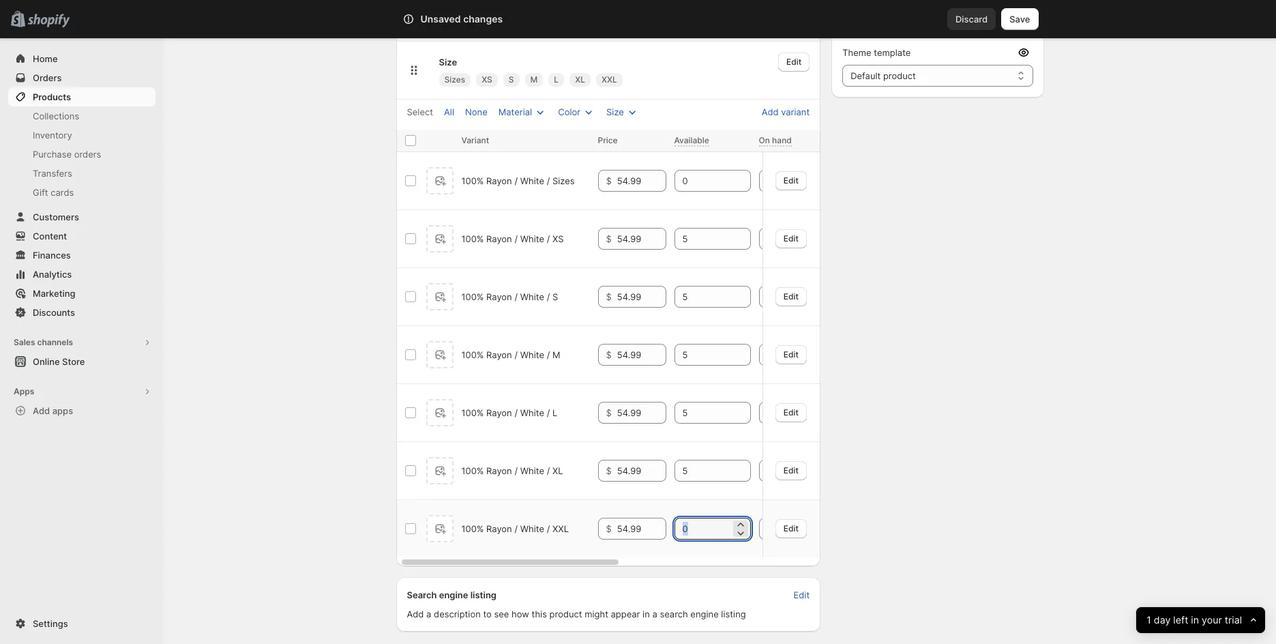 Task type: vqa. For each thing, say whether or not it's contained in the screenshot.
5th '100%' from the bottom
yes



Task type: describe. For each thing, give the bounding box(es) containing it.
$ text field for xl
[[617, 460, 666, 482]]

online store link
[[8, 352, 156, 371]]

how
[[512, 609, 529, 620]]

search engine listing
[[407, 590, 497, 601]]

gift
[[33, 187, 48, 198]]

$ for 100% rayon / white / xs
[[606, 234, 612, 244]]

settings
[[33, 618, 68, 629]]

theme template
[[843, 47, 911, 58]]

analytics link
[[8, 265, 156, 284]]

select
[[407, 107, 433, 118]]

transfers
[[33, 168, 72, 179]]

all
[[444, 107, 454, 118]]

search for search
[[463, 14, 492, 25]]

none
[[465, 107, 488, 118]]

1 horizontal spatial product
[[883, 70, 916, 81]]

1 vertical spatial product
[[550, 609, 582, 620]]

white for 100% rayon / white / m
[[520, 350, 544, 360]]

100% for 100% rayon / white / m
[[462, 350, 484, 360]]

products
[[33, 91, 71, 102]]

edit for m
[[784, 349, 799, 359]]

color button
[[550, 103, 604, 122]]

left
[[1173, 614, 1189, 626]]

to
[[483, 609, 492, 620]]

add for add variant
[[762, 107, 779, 118]]

100% rayon / white / l
[[462, 408, 558, 418]]

0 horizontal spatial xl
[[553, 466, 563, 476]]

inventory link
[[8, 126, 156, 145]]

1 horizontal spatial sizes
[[553, 176, 575, 186]]

analytics
[[33, 269, 72, 280]]

see
[[494, 609, 509, 620]]

edit button for 100% rayon / white / xl
[[776, 461, 807, 480]]

1 vertical spatial s
[[553, 292, 558, 302]]

content
[[33, 231, 67, 242]]

changes
[[463, 13, 503, 25]]

white for 100% rayon / white / s
[[520, 292, 544, 302]]

variant
[[781, 107, 810, 118]]

add apps
[[33, 405, 73, 416]]

$ text field for xxl
[[617, 518, 666, 540]]

1 vertical spatial l
[[553, 408, 558, 418]]

$ for 100% rayon / white / m
[[606, 350, 612, 360]]

1 day left in your trial
[[1147, 614, 1242, 626]]

online store button
[[0, 352, 164, 371]]

rayon for 100% rayon / white / xs
[[486, 234, 512, 244]]

apps
[[52, 405, 73, 416]]

size inside dropdown button
[[607, 107, 624, 118]]

appear
[[611, 609, 640, 620]]

discounts
[[33, 307, 75, 318]]

discounts link
[[8, 303, 156, 322]]

1 horizontal spatial xl
[[575, 75, 585, 85]]

home link
[[8, 49, 156, 68]]

white for 100% rayon / white / xxl
[[520, 524, 544, 534]]

edit button for 100% rayon / white / xs
[[776, 229, 807, 248]]

finances link
[[8, 246, 156, 265]]

online
[[33, 356, 60, 367]]

apps
[[14, 386, 34, 396]]

shopify image
[[27, 14, 70, 28]]

100% for 100% rayon / white / l
[[462, 408, 484, 418]]

cards
[[51, 187, 74, 198]]

0 horizontal spatial engine
[[439, 590, 468, 601]]

0 horizontal spatial xxl
[[553, 524, 569, 534]]

content link
[[8, 227, 156, 246]]

edit button for 100% rayon / white / sizes
[[776, 171, 807, 190]]

finances
[[33, 250, 71, 261]]

$ for 100% rayon / white / xxl
[[606, 524, 612, 534]]

white for 100% rayon / white / xs
[[520, 234, 544, 244]]

price
[[598, 135, 618, 146]]

edit button
[[778, 53, 810, 72]]

sales
[[14, 337, 35, 347]]

edit button for 100% rayon / white / m
[[776, 345, 807, 364]]

products link
[[8, 87, 156, 106]]

100% for 100% rayon / white / xl
[[462, 466, 484, 476]]

orders link
[[8, 68, 156, 87]]

trial
[[1225, 614, 1242, 626]]

this
[[532, 609, 547, 620]]

1
[[1147, 614, 1151, 626]]

customers link
[[8, 207, 156, 227]]

0 vertical spatial m
[[531, 75, 538, 85]]

default
[[851, 70, 881, 81]]

$ text field for s
[[617, 286, 666, 308]]

100% for 100% rayon / white / xxl
[[462, 524, 484, 534]]

gift cards link
[[8, 183, 156, 202]]

0 horizontal spatial in
[[643, 609, 650, 620]]

purchase orders
[[33, 149, 101, 160]]

hand
[[772, 135, 792, 146]]

all button
[[436, 103, 463, 122]]

edit button for 100% rayon / white / s
[[776, 287, 807, 306]]

rayon for 100% rayon / white / xl
[[486, 466, 512, 476]]

marketing link
[[8, 284, 156, 303]]

$ for 100% rayon / white / s
[[606, 292, 612, 302]]

collections
[[33, 111, 79, 121]]

100% rayon / white / xs
[[462, 234, 564, 244]]

0 horizontal spatial xs
[[482, 75, 492, 85]]

100% rayon / white / xl
[[462, 466, 563, 476]]

transfers link
[[8, 164, 156, 183]]

search button
[[440, 8, 836, 30]]

edit for xl
[[784, 465, 799, 475]]

purchase
[[33, 149, 72, 160]]

2 a from the left
[[653, 609, 658, 620]]

options element containing 100% rayon / white / s
[[462, 292, 558, 302]]

online store
[[33, 356, 85, 367]]

channels
[[37, 337, 73, 347]]

1 horizontal spatial engine
[[691, 609, 719, 620]]

add for add apps
[[33, 405, 50, 416]]

inventory
[[33, 130, 72, 141]]



Task type: locate. For each thing, give the bounding box(es) containing it.
default product
[[851, 70, 916, 81]]

your
[[1202, 614, 1222, 626]]

100% for 100% rayon / white / xs
[[462, 234, 484, 244]]

6 rayon from the top
[[486, 466, 512, 476]]

0 vertical spatial add
[[762, 107, 779, 118]]

store
[[62, 356, 85, 367]]

5 $ from the top
[[606, 408, 612, 418]]

1 horizontal spatial size
[[607, 107, 624, 118]]

size button
[[598, 103, 647, 122]]

home
[[33, 53, 58, 64]]

search inside "button"
[[463, 14, 492, 25]]

xs
[[482, 75, 492, 85], [553, 234, 564, 244]]

add apps button
[[8, 401, 156, 420]]

theme
[[843, 47, 872, 58]]

xl
[[575, 75, 585, 85], [553, 466, 563, 476]]

2 $ text field from the top
[[617, 344, 666, 366]]

m
[[531, 75, 538, 85], [553, 350, 560, 360]]

1 horizontal spatial s
[[553, 292, 558, 302]]

0 vertical spatial listing
[[471, 590, 497, 601]]

product down template
[[883, 70, 916, 81]]

1 horizontal spatial search
[[463, 14, 492, 25]]

options element containing 100% rayon / white / xs
[[462, 234, 564, 244]]

edit for xs
[[784, 233, 799, 243]]

size up price
[[607, 107, 624, 118]]

100%
[[462, 176, 484, 186], [462, 234, 484, 244], [462, 292, 484, 302], [462, 350, 484, 360], [462, 408, 484, 418], [462, 466, 484, 476], [462, 524, 484, 534]]

size
[[439, 57, 457, 68], [607, 107, 624, 118]]

0 vertical spatial xl
[[575, 75, 585, 85]]

unsaved
[[421, 13, 461, 25]]

4 $ text field from the top
[[617, 460, 666, 482]]

on
[[759, 135, 770, 146]]

in inside "dropdown button"
[[1191, 614, 1199, 626]]

options element down 100% rayon / white / xl
[[462, 524, 569, 534]]

0 vertical spatial $ text field
[[617, 228, 666, 250]]

0 horizontal spatial listing
[[471, 590, 497, 601]]

2 horizontal spatial add
[[762, 107, 779, 118]]

1 vertical spatial xl
[[553, 466, 563, 476]]

0 horizontal spatial sizes
[[444, 75, 465, 85]]

100% rayon / white / m
[[462, 350, 560, 360]]

l
[[554, 75, 559, 85], [553, 408, 558, 418]]

0 vertical spatial l
[[554, 75, 559, 85]]

edit inside dropdown button
[[787, 57, 802, 67]]

orders
[[74, 149, 101, 160]]

/
[[515, 176, 518, 186], [547, 176, 550, 186], [515, 234, 518, 244], [547, 234, 550, 244], [515, 292, 518, 302], [547, 292, 550, 302], [515, 350, 518, 360], [547, 350, 550, 360], [515, 408, 518, 418], [547, 408, 550, 418], [515, 466, 518, 476], [547, 466, 550, 476], [515, 524, 518, 534], [547, 524, 550, 534]]

rayon for 100% rayon / white / s
[[486, 292, 512, 302]]

100% rayon / white / s
[[462, 292, 558, 302]]

might
[[585, 609, 608, 620]]

add for add a description to see how this product might appear in a search engine listing
[[407, 609, 424, 620]]

options element containing 100% rayon / white / l
[[462, 408, 558, 418]]

engine
[[439, 590, 468, 601], [691, 609, 719, 620]]

1 vertical spatial engine
[[691, 609, 719, 620]]

$
[[606, 176, 612, 186], [606, 234, 612, 244], [606, 292, 612, 302], [606, 350, 612, 360], [606, 408, 612, 418], [606, 466, 612, 476], [606, 524, 612, 534]]

edit
[[787, 57, 802, 67], [784, 175, 799, 185], [784, 233, 799, 243], [784, 291, 799, 301], [784, 349, 799, 359], [784, 407, 799, 417], [784, 465, 799, 475], [784, 523, 799, 533], [794, 590, 810, 601]]

discard button
[[948, 8, 996, 30]]

add variant
[[762, 107, 810, 118]]

0 horizontal spatial search
[[407, 590, 437, 601]]

3 options element from the top
[[462, 292, 558, 302]]

1 horizontal spatial m
[[553, 350, 560, 360]]

a left search
[[653, 609, 658, 620]]

add left apps
[[33, 405, 50, 416]]

discard
[[956, 14, 988, 25]]

collections link
[[8, 106, 156, 126]]

100% rayon / white / xxl
[[462, 524, 569, 534]]

$ text field
[[617, 170, 666, 192], [617, 344, 666, 366], [617, 402, 666, 424], [617, 460, 666, 482], [617, 518, 666, 540]]

save
[[1010, 14, 1031, 25]]

edit for s
[[784, 291, 799, 301]]

rayon up 100% rayon / white / m
[[486, 292, 512, 302]]

0 horizontal spatial product
[[550, 609, 582, 620]]

2 options element from the top
[[462, 234, 564, 244]]

day
[[1154, 614, 1171, 626]]

1 vertical spatial search
[[407, 590, 437, 601]]

options element down 100% rayon / white / m
[[462, 408, 558, 418]]

2 vertical spatial add
[[407, 609, 424, 620]]

0 horizontal spatial add
[[33, 405, 50, 416]]

1 vertical spatial m
[[553, 350, 560, 360]]

100% for 100% rayon / white / sizes
[[462, 176, 484, 186]]

color
[[558, 107, 581, 118]]

$ text field for l
[[617, 402, 666, 424]]

0 vertical spatial s
[[509, 75, 514, 85]]

0 vertical spatial sizes
[[444, 75, 465, 85]]

search
[[463, 14, 492, 25], [407, 590, 437, 601]]

5 rayon from the top
[[486, 408, 512, 418]]

options element up 100% rayon / white / s at the top left of the page
[[462, 234, 564, 244]]

add down search engine listing
[[407, 609, 424, 620]]

7 options element from the top
[[462, 524, 569, 534]]

1 horizontal spatial xxl
[[602, 75, 617, 85]]

in right appear on the bottom of the page
[[643, 609, 650, 620]]

2 100% from the top
[[462, 234, 484, 244]]

1 rayon from the top
[[486, 176, 512, 186]]

rayon down 100% rayon / white / l
[[486, 466, 512, 476]]

1 options element from the top
[[462, 176, 575, 186]]

$ text field for sizes
[[617, 170, 666, 192]]

100% for 100% rayon / white / s
[[462, 292, 484, 302]]

available
[[674, 135, 709, 146]]

rayon for 100% rayon / white / m
[[486, 350, 512, 360]]

purchase orders link
[[8, 145, 156, 164]]

$ for 100% rayon / white / xl
[[606, 466, 612, 476]]

search up description
[[407, 590, 437, 601]]

unsaved changes
[[421, 13, 503, 25]]

7 100% from the top
[[462, 524, 484, 534]]

white for 100% rayon / white / l
[[520, 408, 544, 418]]

add a description to see how this product might appear in a search engine listing
[[407, 609, 746, 620]]

1 vertical spatial listing
[[721, 609, 746, 620]]

options element containing 100% rayon / white / sizes
[[462, 176, 575, 186]]

none button
[[457, 103, 496, 122]]

0 horizontal spatial size
[[439, 57, 457, 68]]

1 horizontal spatial add
[[407, 609, 424, 620]]

in right left
[[1191, 614, 1199, 626]]

1 horizontal spatial in
[[1191, 614, 1199, 626]]

5 $ text field from the top
[[617, 518, 666, 540]]

0 horizontal spatial m
[[531, 75, 538, 85]]

rayon down 100% rayon / white / m
[[486, 408, 512, 418]]

rayon for 100% rayon / white / sizes
[[486, 176, 512, 186]]

1 a from the left
[[426, 609, 431, 620]]

white for 100% rayon / white / sizes
[[520, 176, 544, 186]]

options element up the 100% rayon / white / xs
[[462, 176, 575, 186]]

apps button
[[8, 382, 156, 401]]

white
[[444, 17, 467, 27], [520, 176, 544, 186], [520, 234, 544, 244], [520, 292, 544, 302], [520, 350, 544, 360], [520, 408, 544, 418], [520, 466, 544, 476], [520, 524, 544, 534]]

6 $ from the top
[[606, 466, 612, 476]]

options element up 100% rayon / white / xxl
[[462, 466, 563, 476]]

white for 100% rayon / white / xl
[[520, 466, 544, 476]]

xxl
[[602, 75, 617, 85], [553, 524, 569, 534]]

sizes
[[444, 75, 465, 85], [553, 176, 575, 186]]

a
[[426, 609, 431, 620], [653, 609, 658, 620]]

0 vertical spatial engine
[[439, 590, 468, 601]]

edit button for 100% rayon / white / l
[[776, 403, 807, 422]]

search
[[660, 609, 688, 620]]

1 $ text field from the top
[[617, 228, 666, 250]]

4 $ from the top
[[606, 350, 612, 360]]

rayon down 100% rayon / white / xl
[[486, 524, 512, 534]]

save button
[[1002, 8, 1039, 30]]

0 vertical spatial product
[[883, 70, 916, 81]]

4 options element from the top
[[462, 350, 560, 360]]

1 vertical spatial size
[[607, 107, 624, 118]]

0 vertical spatial xs
[[482, 75, 492, 85]]

add variant button
[[754, 101, 818, 124]]

1 day left in your trial button
[[1136, 607, 1266, 633]]

$ text field
[[617, 228, 666, 250], [617, 286, 666, 308]]

settings link
[[8, 614, 156, 633]]

options element up 100% rayon / white / m
[[462, 292, 558, 302]]

options element containing 100% rayon / white / m
[[462, 350, 560, 360]]

engine right search
[[691, 609, 719, 620]]

4 100% from the top
[[462, 350, 484, 360]]

listing up to
[[471, 590, 497, 601]]

orders
[[33, 72, 62, 83]]

search right unsaved
[[463, 14, 492, 25]]

5 100% from the top
[[462, 408, 484, 418]]

on hand
[[759, 135, 792, 146]]

0 horizontal spatial a
[[426, 609, 431, 620]]

0 vertical spatial size
[[439, 57, 457, 68]]

listing right search
[[721, 609, 746, 620]]

product
[[883, 70, 916, 81], [550, 609, 582, 620]]

1 100% from the top
[[462, 176, 484, 186]]

$ for 100% rayon / white / l
[[606, 408, 612, 418]]

3 $ from the top
[[606, 292, 612, 302]]

None number field
[[674, 170, 730, 192], [759, 170, 815, 192], [674, 228, 730, 250], [759, 228, 815, 250], [674, 286, 730, 308], [759, 286, 815, 308], [674, 344, 730, 366], [759, 344, 815, 366], [674, 402, 730, 424], [759, 402, 815, 424], [674, 460, 730, 482], [759, 460, 815, 482], [674, 518, 730, 540], [759, 518, 815, 540], [674, 170, 730, 192], [759, 170, 815, 192], [674, 228, 730, 250], [759, 228, 815, 250], [674, 286, 730, 308], [759, 286, 815, 308], [674, 344, 730, 366], [759, 344, 815, 366], [674, 402, 730, 424], [759, 402, 815, 424], [674, 460, 730, 482], [759, 460, 815, 482], [674, 518, 730, 540], [759, 518, 815, 540]]

1 vertical spatial add
[[33, 405, 50, 416]]

$ for 100% rayon / white / sizes
[[606, 176, 612, 186]]

7 rayon from the top
[[486, 524, 512, 534]]

options element down 100% rayon / white / s at the top left of the page
[[462, 350, 560, 360]]

in
[[643, 609, 650, 620], [1191, 614, 1199, 626]]

options element containing 100% rayon / white / xl
[[462, 466, 563, 476]]

add
[[762, 107, 779, 118], [33, 405, 50, 416], [407, 609, 424, 620]]

rayon for 100% rayon / white / l
[[486, 408, 512, 418]]

options element containing 100% rayon / white / xxl
[[462, 524, 569, 534]]

2 rayon from the top
[[486, 234, 512, 244]]

5 options element from the top
[[462, 408, 558, 418]]

6 options element from the top
[[462, 466, 563, 476]]

1 vertical spatial xxl
[[553, 524, 569, 534]]

s
[[509, 75, 514, 85], [553, 292, 558, 302]]

edit for l
[[784, 407, 799, 417]]

1 $ from the top
[[606, 176, 612, 186]]

edit for sizes
[[784, 175, 799, 185]]

$ text field for m
[[617, 344, 666, 366]]

0 horizontal spatial s
[[509, 75, 514, 85]]

customers
[[33, 211, 79, 222]]

sales channels button
[[8, 333, 156, 352]]

listing
[[471, 590, 497, 601], [721, 609, 746, 620]]

6 100% from the top
[[462, 466, 484, 476]]

engine up description
[[439, 590, 468, 601]]

7 $ from the top
[[606, 524, 612, 534]]

search for search engine listing
[[407, 590, 437, 601]]

1 vertical spatial xs
[[553, 234, 564, 244]]

100% rayon / white / sizes
[[462, 176, 575, 186]]

marketing
[[33, 288, 75, 299]]

template
[[874, 47, 911, 58]]

product right this on the left bottom
[[550, 609, 582, 620]]

description
[[434, 609, 481, 620]]

4 rayon from the top
[[486, 350, 512, 360]]

2 $ text field from the top
[[617, 286, 666, 308]]

3 100% from the top
[[462, 292, 484, 302]]

rayon up 100% rayon / white / s at the top left of the page
[[486, 234, 512, 244]]

a left description
[[426, 609, 431, 620]]

size down unsaved
[[439, 57, 457, 68]]

2 $ from the top
[[606, 234, 612, 244]]

edit button
[[776, 171, 807, 190], [776, 229, 807, 248], [776, 287, 807, 306], [776, 345, 807, 364], [776, 403, 807, 422], [776, 461, 807, 480], [776, 519, 807, 538], [786, 586, 818, 605]]

variant
[[462, 135, 489, 146]]

1 $ text field from the top
[[617, 170, 666, 192]]

material button
[[490, 103, 555, 122]]

1 vertical spatial $ text field
[[617, 286, 666, 308]]

options element
[[462, 176, 575, 186], [462, 234, 564, 244], [462, 292, 558, 302], [462, 350, 560, 360], [462, 408, 558, 418], [462, 466, 563, 476], [462, 524, 569, 534]]

0 vertical spatial xxl
[[602, 75, 617, 85]]

3 $ text field from the top
[[617, 402, 666, 424]]

rayon for 100% rayon / white / xxl
[[486, 524, 512, 534]]

3 rayon from the top
[[486, 292, 512, 302]]

add left variant
[[762, 107, 779, 118]]

$ text field for xs
[[617, 228, 666, 250]]

0 vertical spatial search
[[463, 14, 492, 25]]

1 horizontal spatial a
[[653, 609, 658, 620]]

rayon up 100% rayon / white / l
[[486, 350, 512, 360]]

1 horizontal spatial xs
[[553, 234, 564, 244]]

gift cards
[[33, 187, 74, 198]]

material
[[499, 107, 532, 118]]

rayon down 'variant'
[[486, 176, 512, 186]]

1 horizontal spatial listing
[[721, 609, 746, 620]]

1 vertical spatial sizes
[[553, 176, 575, 186]]



